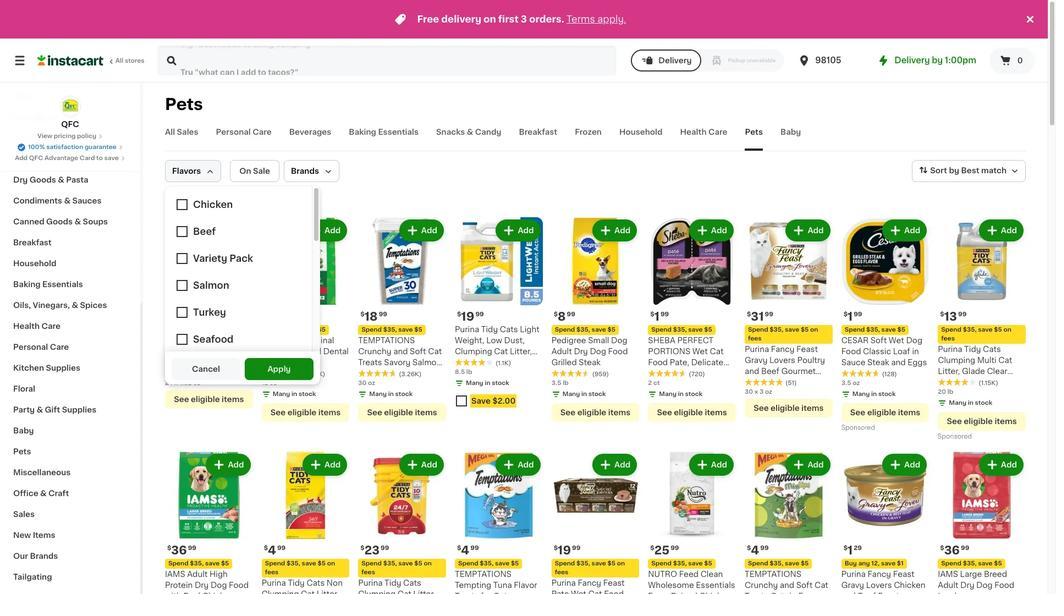 Task type: locate. For each thing, give the bounding box(es) containing it.
1 vertical spatial brands
[[30, 552, 58, 560]]

eligible for pate
[[191, 395, 220, 403]]

soft inside temptations crunchy and soft cat treats catnip fev
[[796, 582, 813, 589]]

36 for large
[[944, 545, 960, 556]]

99 for purina fancy feast gravy lovers poultry and beef gourmet wet cat food
[[765, 311, 773, 317]]

$ 4 99 for temptations crunchy and soft cat treats catnip fev
[[747, 545, 769, 556]]

1 3.5 from the left
[[551, 380, 561, 386]]

spend up "sheba perfect portions wet cat food pate, delicate salmon entree"
[[651, 327, 672, 333]]

many for sheba perfect portions wet cat food pate, delicate salmon entree
[[659, 391, 677, 397]]

30
[[358, 380, 367, 386], [745, 389, 753, 395]]

x
[[174, 380, 178, 386], [754, 389, 758, 395]]

dry inside iams large breed adult dry dog food lamb
[[960, 582, 974, 589]]

99 for purina tidy cats clumping multi cat litter, glade clear springs
[[958, 311, 967, 317]]

2 horizontal spatial $ 4 99
[[747, 545, 769, 556]]

save for iams large breed adult dry dog food lamb
[[978, 561, 993, 567]]

savory inside temptations crunchy and soft cat treats savory salmon flavor
[[384, 358, 411, 366]]

floral link
[[7, 378, 134, 399]]

items for pedigree small dog adult dry dog food grilled steak
[[608, 408, 630, 416]]

in for pedigree small dog adult dry dog food grilled steak
[[581, 391, 587, 397]]

salmon
[[412, 358, 441, 366], [648, 369, 677, 377]]

0 vertical spatial pate
[[187, 358, 204, 366]]

and inside sheba perfect portions wet cat food pate variety pack, savory chicken and roasted turkey entrees
[[165, 380, 180, 388]]

$5 up clean
[[704, 561, 712, 567]]

miscellaneous link
[[7, 462, 134, 483]]

19 for purina
[[461, 311, 474, 322]]

eligible for loaf
[[867, 408, 896, 416]]

dog for iams adult high protein dry dog food with real chicken
[[211, 582, 227, 589]]

0 vertical spatial breakfast link
[[519, 127, 557, 151]]

all for all sales
[[165, 128, 175, 136]]

0 vertical spatial baking
[[349, 128, 376, 136]]

cats for 23
[[403, 579, 421, 587]]

1 vertical spatial health care
[[13, 322, 60, 330]]

treats left catnip
[[745, 593, 768, 594]]

see down 12 oz
[[270, 408, 286, 416]]

litter,
[[510, 347, 532, 355], [938, 367, 960, 375]]

breakfast
[[519, 128, 557, 136], [13, 239, 52, 246]]

catnip
[[770, 593, 796, 594]]

1 iams from the left
[[165, 571, 185, 578]]

$ 19 99 for purina
[[457, 311, 484, 322]]

on
[[239, 167, 251, 175]]

1 vertical spatial pate
[[551, 590, 569, 594]]

salmon inside temptations crunchy and soft cat treats savory salmon flavor
[[412, 358, 441, 366]]

crunchy inside temptations crunchy and soft cat treats savory salmon flavor
[[358, 347, 391, 355]]

fancy for 19
[[578, 579, 601, 587]]

qfc logo image
[[60, 96, 81, 117]]

& left spices
[[72, 301, 78, 309]]

sheba up the pate,
[[648, 336, 675, 344]]

0 vertical spatial feast
[[796, 345, 818, 353]]

$35, up temptations crunchy and soft cat treats catnip fev
[[770, 561, 783, 567]]

beef inside purina fancy feast gravy lovers chicken and beef fea
[[858, 593, 876, 594]]

tailgating link
[[7, 567, 134, 587]]

stock down (3.26k)
[[395, 391, 413, 397]]

purina for 1
[[841, 571, 866, 578]]

see for greenies original regular natural dental dog treats
[[270, 408, 286, 416]]

0 vertical spatial crunchy
[[358, 347, 391, 355]]

temptations down '$ 18 99'
[[358, 336, 415, 344]]

adult
[[551, 347, 572, 355], [187, 571, 208, 578], [938, 582, 958, 589]]

2 portions from the left
[[648, 347, 690, 355]]

cat inside purina tidy cats clumping multi cat litter, glade clear springs
[[998, 356, 1012, 364]]

see down the 20 lb
[[947, 417, 962, 425]]

beverages
[[34, 113, 77, 121], [289, 128, 331, 136]]

$35, up greenies
[[287, 327, 300, 333]]

spend
[[168, 327, 188, 333], [748, 327, 768, 333], [265, 327, 285, 333], [362, 327, 382, 333], [555, 327, 575, 333], [651, 327, 672, 333], [845, 327, 865, 333], [941, 327, 961, 333], [168, 561, 188, 567], [458, 561, 478, 567], [748, 561, 768, 567], [265, 561, 285, 567], [362, 561, 382, 567], [555, 561, 575, 567], [651, 561, 672, 567], [941, 561, 961, 567]]

1 horizontal spatial $ 36 99
[[940, 545, 969, 556]]

1 vertical spatial savory
[[188, 369, 214, 377]]

1 horizontal spatial litter,
[[938, 367, 960, 375]]

3 $ 4 99 from the left
[[264, 545, 286, 556]]

pate,
[[670, 358, 689, 366]]

0 vertical spatial health care link
[[680, 127, 727, 151]]

purina fancy feast gravy lovers poultry and beef gourmet wet cat food
[[745, 345, 825, 386]]

0 vertical spatial goods
[[30, 176, 56, 184]]

2 perfect from the left
[[677, 336, 713, 344]]

0 horizontal spatial 36
[[171, 545, 187, 556]]

health
[[680, 128, 706, 136], [13, 322, 40, 330]]

portions up the pate,
[[648, 347, 690, 355]]

2 iams from the left
[[938, 571, 958, 578]]

real
[[183, 593, 200, 594]]

qfc up "view pricing policy" link
[[61, 120, 79, 128]]

gravy for 31
[[745, 356, 768, 364]]

1 vertical spatial $ 19 99
[[554, 545, 580, 556]]

1 horizontal spatial baby
[[780, 128, 801, 136]]

99 inside '$ 18 99'
[[379, 311, 387, 317]]

0 horizontal spatial health care
[[13, 322, 60, 330]]

and inside temptations crunchy and soft cat treats savory salmon flavor
[[393, 347, 408, 355]]

see eligible items button down (3.26k)
[[358, 403, 446, 422]]

iams inside iams large breed adult dry dog food lamb
[[938, 571, 958, 578]]

1 horizontal spatial sponsored badge image
[[938, 433, 971, 440]]

by for delivery
[[932, 56, 943, 64]]

adult for 8
[[551, 347, 572, 355]]

iams adult high protein dry dog food with real chicken
[[165, 571, 249, 594]]

2 $ 1 99 from the left
[[844, 311, 862, 322]]

on sale button
[[230, 160, 279, 182]]

in up save $2.00
[[485, 380, 490, 386]]

on for 4
[[327, 561, 335, 567]]

goods up condiments
[[30, 176, 56, 184]]

$5 up purina fancy feast pate wet cat food
[[608, 561, 615, 567]]

0 horizontal spatial pets
[[13, 448, 31, 455]]

4 for temptations tempting tuna flavor treats for cats
[[461, 545, 469, 556]]

personal care up on
[[216, 128, 272, 136]]

items for cesar soft wet dog food classic loaf in sauce steak and eggs
[[898, 408, 920, 416]]

many down action
[[466, 380, 483, 386]]

0 horizontal spatial 18
[[171, 311, 184, 322]]

1 vertical spatial sales
[[13, 510, 35, 518]]

dog for greenies original regular natural dental dog treats
[[262, 358, 278, 366]]

1 horizontal spatial beverages
[[289, 128, 331, 136]]

purina inside purina fancy feast gravy lovers chicken and beef fea
[[841, 571, 866, 578]]

see eligible items button for litter,
[[938, 412, 1026, 430]]

treats down tempting
[[455, 593, 479, 594]]

1 vertical spatial 19
[[558, 545, 571, 556]]

0 horizontal spatial lovers
[[769, 356, 795, 364]]

perfect
[[194, 336, 230, 344], [677, 336, 713, 344]]

temptations inside temptations crunchy and soft cat treats savory salmon flavor
[[358, 336, 415, 344]]

purina for 31
[[745, 345, 769, 353]]

$ for purina fancy feast pate wet cat food 
[[554, 545, 558, 551]]

cat inside "sheba perfect portions wet cat food pate, delicate salmon entree"
[[710, 347, 724, 355]]

0 horizontal spatial flavor
[[358, 369, 381, 377]]

dry inside iams adult high protein dry dog food with real chicken
[[195, 582, 209, 589]]

0 vertical spatial flavor
[[358, 369, 381, 377]]

$ for temptations crunchy and soft cat treats savory salmon flavor
[[360, 311, 364, 317]]

gift
[[45, 406, 60, 414]]

1 horizontal spatial savory
[[384, 358, 411, 366]]

0 vertical spatial lb
[[466, 369, 472, 375]]

many in stock down (128)
[[852, 391, 896, 397]]

add
[[15, 155, 28, 161], [325, 227, 341, 234], [421, 227, 437, 234], [518, 227, 534, 234], [614, 227, 630, 234], [711, 227, 727, 234], [808, 227, 824, 234], [904, 227, 920, 234], [1001, 227, 1017, 234], [228, 461, 244, 468], [325, 461, 341, 468], [421, 461, 437, 468], [518, 461, 534, 468], [614, 461, 630, 468], [711, 461, 727, 468], [808, 461, 824, 468], [904, 461, 920, 468], [1001, 461, 1017, 468]]

oz right 12
[[270, 380, 277, 386]]

$ for nutro feed clean wholesome essentials farm-raised chicke
[[650, 545, 654, 551]]

items down (1.15k)
[[995, 417, 1017, 425]]

dog inside iams large breed adult dry dog food lamb
[[976, 582, 993, 589]]

sales link
[[7, 504, 134, 525]]

1 horizontal spatial household link
[[619, 127, 663, 151]]

4
[[461, 545, 469, 556], [751, 545, 759, 556], [268, 545, 276, 556]]

purina inside purina tidy cats non clumping cat litter
[[262, 579, 286, 587]]

spend down 31
[[748, 327, 768, 333]]

hard
[[13, 113, 33, 121]]

$ inside $ 1 29
[[844, 545, 848, 551]]

cats inside purina tidy cats light weight, low dust, clumping cat litter, lightweight instant action cat litter
[[500, 325, 518, 333]]

steak up (959)
[[579, 358, 601, 366]]

$5 for purina fancy feast gravy lovers poultry and beef gourmet wet cat food
[[801, 327, 809, 333]]

dog inside cesar soft wet dog food classic loaf in sauce steak and eggs
[[906, 336, 922, 344]]

1 $ 36 99 from the left
[[167, 545, 196, 556]]

0 horizontal spatial baking essentials
[[13, 281, 83, 288]]

purina tidy cats light weight, low dust, clumping cat litter, lightweight instant action cat litter
[[455, 325, 539, 377]]

sponsored badge image
[[841, 425, 875, 431], [938, 433, 971, 440]]

$ 36 99 up large
[[940, 545, 969, 556]]

3 inside limited time offer region
[[521, 15, 527, 24]]

$35, for temptations tempting tuna flavor treats for cats
[[480, 561, 494, 567]]

cat inside temptations crunchy and soft cat treats catnip fev
[[814, 582, 828, 589]]

0 horizontal spatial 3
[[521, 15, 527, 24]]

tidy down the $ 23 99
[[385, 579, 401, 587]]

tidy for 23
[[385, 579, 401, 587]]

steak
[[579, 358, 601, 366], [867, 358, 889, 366]]

tidy inside purina tidy cats clumping cat litter
[[385, 579, 401, 587]]

on up clear at the bottom
[[1003, 327, 1011, 333]]

spend $35, save $5 on fees
[[748, 327, 818, 341], [941, 327, 1011, 341], [265, 561, 335, 575], [362, 561, 432, 575], [555, 561, 625, 575]]

flavor up 30 oz
[[358, 369, 381, 377]]

temptations up catnip
[[745, 571, 801, 578]]

1 horizontal spatial perfect
[[677, 336, 713, 344]]

lb for spend $35, save $5 on fees
[[947, 389, 953, 395]]

spend up purina fancy feast pate wet cat food
[[555, 561, 575, 567]]

see for temptations crunchy and soft cat treats savory salmon flavor
[[367, 408, 382, 416]]

feast inside purina fancy feast pate wet cat food
[[603, 579, 625, 587]]

2 horizontal spatial soft
[[871, 336, 887, 344]]

breakfast link down canned goods & soups
[[7, 232, 134, 253]]

1 perfect from the left
[[194, 336, 230, 344]]

fancy inside purina fancy feast gravy lovers chicken and beef fea
[[868, 571, 891, 578]]

1 sheba from the left
[[165, 336, 192, 344]]

purina inside purina tidy cats clumping multi cat litter, glade clear springs
[[938, 345, 962, 353]]

baby link
[[780, 127, 801, 151], [7, 420, 134, 441]]

chicken inside purina fancy feast gravy lovers chicken and beef fea
[[894, 582, 925, 589]]

1 horizontal spatial personal
[[216, 128, 251, 136]]

adult inside iams large breed adult dry dog food lamb
[[938, 582, 958, 589]]

sponsored badge image for 1
[[841, 425, 875, 431]]

1 36 from the left
[[171, 545, 187, 556]]

30 for 31
[[745, 389, 753, 395]]

spend $35, save $5 for iams adult high protein dry dog food with real chicken
[[168, 561, 229, 567]]

save up temptations tempting tuna flavor treats for cats
[[495, 561, 509, 567]]

0 vertical spatial savory
[[384, 358, 411, 366]]

98105
[[815, 56, 841, 64]]

eligible for food
[[577, 408, 606, 416]]

iams inside iams adult high protein dry dog food with real chicken
[[165, 571, 185, 578]]

$ 36 99 for large
[[940, 545, 969, 556]]

99 inside the $ 23 99
[[381, 545, 389, 551]]

0 vertical spatial chicken
[[216, 369, 248, 377]]

0 vertical spatial adult
[[551, 347, 572, 355]]

eligible for savory
[[384, 408, 413, 416]]

0 vertical spatial soft
[[871, 336, 887, 344]]

$5 for purina tidy cats clumping multi cat litter, glade clear springs
[[994, 327, 1002, 333]]

1 horizontal spatial qfc
[[61, 120, 79, 128]]

1 vertical spatial breakfast link
[[7, 232, 134, 253]]

$ for temptations crunchy and soft cat treats catnip fev
[[747, 545, 751, 551]]

1 vertical spatial baby
[[13, 427, 34, 435]]

beverages up cider on the top left of the page
[[34, 113, 77, 121]]

and inside purina fancy feast gravy lovers poultry and beef gourmet wet cat food
[[745, 367, 759, 375]]

crunchy for 18
[[358, 347, 391, 355]]

1 vertical spatial pets
[[745, 128, 763, 136]]

30 for 18
[[358, 380, 367, 386]]

1 horizontal spatial $ 1 99
[[844, 311, 862, 322]]

0 vertical spatial pets link
[[745, 127, 763, 151]]

2 horizontal spatial temptations
[[745, 571, 801, 578]]

eligible
[[191, 395, 220, 403], [771, 404, 800, 412], [287, 408, 316, 416], [384, 408, 413, 416], [577, 408, 606, 416], [674, 408, 703, 416], [867, 408, 896, 416], [964, 417, 993, 425]]

hard beverages link
[[7, 107, 134, 128]]

by inside field
[[949, 167, 959, 174]]

on left first
[[484, 15, 496, 24]]

1 horizontal spatial $ 19 99
[[554, 545, 580, 556]]

product group
[[165, 217, 253, 408], [262, 217, 349, 422], [358, 217, 446, 422], [455, 217, 543, 412], [551, 217, 639, 422], [648, 217, 736, 422], [745, 217, 833, 417], [841, 217, 929, 434], [938, 217, 1026, 443], [165, 451, 253, 594], [262, 451, 349, 594], [358, 451, 446, 594], [455, 451, 543, 594], [551, 451, 639, 594], [648, 451, 736, 594], [745, 451, 833, 594], [841, 451, 929, 594], [938, 451, 1026, 594]]

all left stores
[[116, 58, 123, 64]]

stock down (720)
[[685, 391, 702, 397]]

iams large breed adult dry dog food lamb
[[938, 571, 1014, 594]]

$ 4 99 up purina tidy cats non clumping cat litter
[[264, 545, 286, 556]]

delivery inside button
[[659, 57, 692, 64]]

$5 for temptations tempting tuna flavor treats for cats
[[511, 561, 519, 567]]

0 vertical spatial 30
[[358, 380, 367, 386]]

spend $35, save $5 up iams adult high protein dry dog food with real chicken
[[168, 561, 229, 567]]

$ 36 99 for adult
[[167, 545, 196, 556]]

0 vertical spatial baby link
[[780, 127, 801, 151]]

see eligible items button down (720)
[[648, 403, 736, 422]]

2 $ 4 99 from the left
[[747, 545, 769, 556]]

match
[[981, 167, 1007, 174]]

fees for 19
[[555, 569, 568, 575]]

$ 4 99 for temptations tempting tuna flavor treats for cats
[[457, 545, 479, 556]]

dog down the "breed"
[[976, 582, 993, 589]]

stock
[[492, 380, 509, 386], [299, 391, 316, 397], [395, 391, 413, 397], [588, 391, 606, 397], [685, 391, 702, 397], [878, 391, 896, 397], [975, 400, 992, 406]]

sheba for 1
[[648, 336, 675, 344]]

1 horizontal spatial baking essentials link
[[349, 127, 419, 151]]

spend $35, save $5 up temptations crunchy and soft cat treats catnip fev
[[748, 561, 809, 567]]

baking up oils,
[[13, 281, 41, 288]]

$ 1 29
[[844, 545, 862, 556]]

sponsored badge image down 3.5 oz
[[841, 425, 875, 431]]

spend $35, save $5 for temptations tempting tuna flavor treats for cats
[[458, 561, 519, 567]]

personal care up kitchen supplies
[[13, 343, 69, 351]]

stock for dust,
[[492, 380, 509, 386]]

20
[[938, 389, 946, 395]]

36 for adult
[[171, 545, 187, 556]]

perfect inside "sheba perfect portions wet cat food pate, delicate salmon entree"
[[677, 336, 713, 344]]

beef for 31
[[761, 367, 779, 375]]

see eligible items button for savory
[[358, 403, 446, 422]]

spend $35, save $5 on fees up purina fancy feast pate wet cat food
[[555, 561, 625, 575]]

$5 up loaf
[[897, 327, 905, 333]]

sponsored badge image down the 20 lb
[[938, 433, 971, 440]]

dog right small
[[611, 336, 627, 344]]

save up temptations crunchy and soft cat treats savory salmon flavor
[[398, 327, 413, 333]]

spend $35, save $5 on fees for 13
[[941, 327, 1011, 341]]

foods
[[52, 72, 76, 79]]

lovers
[[769, 356, 795, 364], [866, 582, 892, 589]]

see eligible items for and
[[754, 404, 824, 412]]

0 vertical spatial health care
[[680, 128, 727, 136]]

beer & cider link
[[7, 128, 134, 149]]

99 for purina tidy cats non clumping cat litter
[[277, 545, 286, 551]]

0 horizontal spatial $ 1 99
[[650, 311, 669, 322]]

0 horizontal spatial personal care
[[13, 343, 69, 351]]

delivery
[[441, 15, 481, 24]]

$ 19 99 up purina fancy feast pate wet cat food
[[554, 545, 580, 556]]

1 vertical spatial personal
[[13, 343, 48, 351]]

36 up "protein" at the left of the page
[[171, 545, 187, 556]]

baking essentials link
[[349, 127, 419, 151], [7, 274, 134, 295]]

24
[[165, 380, 173, 386]]

on inside limited time offer region
[[484, 15, 496, 24]]

beef inside purina fancy feast gravy lovers poultry and beef gourmet wet cat food
[[761, 367, 779, 375]]

(959)
[[592, 371, 609, 377]]

2 $ 36 99 from the left
[[940, 545, 969, 556]]

2 sheba from the left
[[648, 336, 675, 344]]

cats inside purina tidy cats non clumping cat litter
[[307, 579, 325, 587]]

our
[[13, 552, 28, 560]]

1 $ 4 99 from the left
[[457, 545, 479, 556]]

$ inside the $ 23 99
[[360, 545, 364, 551]]

& left the sauces
[[64, 197, 70, 205]]

0 horizontal spatial iams
[[165, 571, 185, 578]]

1 horizontal spatial sheba
[[648, 336, 675, 344]]

in down "apply" button
[[292, 391, 297, 397]]

many for temptations crunchy and soft cat treats savory salmon flavor
[[369, 391, 387, 397]]

sheba inside sheba perfect portions wet cat food pate variety pack, savory chicken and roasted turkey entrees
[[165, 336, 192, 344]]

99 inside $ 31 99
[[765, 311, 773, 317]]

wet inside "sheba perfect portions wet cat food pate, delicate salmon entree"
[[692, 347, 708, 355]]

1 horizontal spatial flavor
[[514, 582, 537, 589]]

see eligible items down (128)
[[850, 408, 920, 416]]

1 18 from the left
[[171, 311, 184, 322]]

fancy for 31
[[771, 345, 794, 353]]

1 vertical spatial soft
[[410, 347, 426, 355]]

craft
[[48, 490, 69, 497]]

dog inside greenies original regular natural dental dog treats
[[262, 358, 278, 366]]

beer
[[13, 134, 32, 142]]

0 horizontal spatial portions
[[165, 347, 207, 355]]

food inside sheba perfect portions wet cat food pate variety pack, savory chicken and roasted turkey entrees
[[165, 358, 185, 366]]

perfect for 1
[[677, 336, 713, 344]]

lovers inside purina fancy feast gravy lovers poultry and beef gourmet wet cat food
[[769, 356, 795, 364]]

soft inside temptations crunchy and soft cat treats savory salmon flavor
[[410, 347, 426, 355]]

1 steak from the left
[[579, 358, 601, 366]]

0 horizontal spatial adult
[[187, 571, 208, 578]]

product group containing 25
[[648, 451, 736, 594]]

cats inside purina tidy cats clumping multi cat litter, glade clear springs
[[983, 345, 1001, 353]]

pricing
[[54, 133, 76, 139]]

food inside pedigree small dog adult dry dog food grilled steak
[[608, 347, 628, 355]]

spend up temptations crunchy and soft cat treats catnip fev
[[748, 561, 768, 567]]

x inside product group
[[754, 389, 758, 395]]

$35, up purina fancy feast pate wet cat food
[[576, 561, 590, 567]]

$35, down $ 31 99
[[770, 327, 783, 333]]

1 horizontal spatial temptations
[[455, 571, 512, 578]]

$5 for iams large breed adult dry dog food lamb
[[994, 561, 1002, 567]]

sheba down 18 99 in the left of the page
[[165, 336, 192, 344]]

gravy
[[745, 356, 768, 364], [841, 582, 864, 589]]

in for temptations crunchy and soft cat treats savory salmon flavor
[[388, 391, 394, 397]]

$5 for purina tidy cats clumping cat litter
[[414, 561, 422, 567]]

by left 1:00pm
[[932, 56, 943, 64]]

1 vertical spatial pets link
[[7, 441, 134, 462]]

save up the feed
[[688, 561, 703, 567]]

1 vertical spatial salmon
[[648, 369, 677, 377]]

cats for 13
[[983, 345, 1001, 353]]

sheba for 99
[[165, 336, 192, 344]]

spices
[[80, 301, 107, 309]]

1 horizontal spatial salmon
[[648, 369, 677, 377]]

0 horizontal spatial baby
[[13, 427, 34, 435]]

spend $35, save $5 up large
[[941, 561, 1002, 567]]

1 vertical spatial personal care link
[[7, 337, 134, 358]]

and down loaf
[[891, 358, 906, 366]]

eligible down (720)
[[674, 408, 703, 416]]

8
[[558, 311, 566, 322]]

2 4 from the left
[[751, 545, 759, 556]]

spend down 13
[[941, 327, 961, 333]]

dry down liquor
[[13, 176, 28, 184]]

salmon inside "sheba perfect portions wet cat food pate, delicate salmon entree"
[[648, 369, 677, 377]]

$35,
[[190, 327, 204, 333], [770, 327, 783, 333], [287, 327, 300, 333], [383, 327, 397, 333], [576, 327, 590, 333], [673, 327, 687, 333], [866, 327, 880, 333], [963, 327, 977, 333], [190, 561, 204, 567], [480, 561, 494, 567], [770, 561, 783, 567], [287, 561, 300, 567], [383, 561, 397, 567], [576, 561, 590, 567], [673, 561, 687, 567], [963, 561, 977, 567]]

2 steak from the left
[[867, 358, 889, 366]]

fancy inside purina fancy feast pate wet cat food
[[578, 579, 601, 587]]

0 horizontal spatial personal care link
[[7, 337, 134, 358]]

feast
[[796, 345, 818, 353], [893, 571, 914, 578], [603, 579, 625, 587]]

1 horizontal spatial sales
[[177, 128, 198, 136]]

portions inside "sheba perfect portions wet cat food pate, delicate salmon entree"
[[648, 347, 690, 355]]

1 4 from the left
[[461, 545, 469, 556]]

dry inside pedigree small dog adult dry dog food grilled steak
[[574, 347, 588, 355]]

tidy inside purina tidy cats clumping multi cat litter, glade clear springs
[[964, 345, 981, 353]]

$5
[[221, 327, 229, 333], [801, 327, 809, 333], [318, 327, 326, 333], [414, 327, 422, 333], [608, 327, 615, 333], [704, 327, 712, 333], [897, 327, 905, 333], [994, 327, 1002, 333], [221, 561, 229, 567], [511, 561, 519, 567], [801, 561, 809, 567], [318, 561, 326, 567], [414, 561, 422, 567], [608, 561, 615, 567], [704, 561, 712, 567], [994, 561, 1002, 567]]

0 vertical spatial beef
[[761, 367, 779, 375]]

sponsored badge image inside product group
[[938, 433, 971, 440]]

None search field
[[157, 45, 617, 76]]

goods for canned
[[46, 218, 73, 226]]

items down (38.6k)
[[318, 408, 341, 416]]

$ inside $ 8 99
[[554, 311, 558, 317]]

0 horizontal spatial health
[[13, 322, 40, 330]]

items down eggs
[[898, 408, 920, 416]]

0 vertical spatial litter,
[[510, 347, 532, 355]]

eligible down (38.6k)
[[287, 408, 316, 416]]

spend $35, save $5 on fees for 4
[[265, 561, 335, 575]]

$5 up temptations crunchy and soft cat treats savory salmon flavor
[[414, 327, 422, 333]]

1 horizontal spatial x
[[754, 389, 758, 395]]

items for greenies original regular natural dental dog treats
[[318, 408, 341, 416]]

2 3.5 from the left
[[841, 380, 851, 386]]

chicken up turkey
[[216, 369, 248, 377]]

spend down 23
[[362, 561, 382, 567]]

terms apply. link
[[566, 15, 626, 24]]

99 inside 18 99
[[186, 311, 194, 317]]

2 horizontal spatial essentials
[[696, 582, 735, 589]]

lamb
[[938, 593, 960, 594]]

spend up "protein" at the left of the page
[[168, 561, 188, 567]]

30 down purina fancy feast gravy lovers poultry and beef gourmet wet cat food
[[745, 389, 753, 395]]

feast inside purina fancy feast gravy lovers poultry and beef gourmet wet cat food
[[796, 345, 818, 353]]

0 vertical spatial lovers
[[769, 356, 795, 364]]

save down $21.99 element
[[302, 327, 316, 333]]

lb down grilled
[[563, 380, 569, 386]]

supplies down floral link
[[62, 406, 96, 414]]

adult inside iams adult high protein dry dog food with real chicken
[[187, 571, 208, 578]]

sheba perfect portions wet cat food pate, delicate salmon entree
[[648, 336, 724, 377]]

0 vertical spatial baking essentials link
[[349, 127, 419, 151]]

1 horizontal spatial crunchy
[[745, 582, 778, 589]]

canned
[[13, 218, 44, 226]]

$5 up purina tidy cats clumping cat litter
[[414, 561, 422, 567]]

3.5 lb
[[551, 380, 569, 386]]

non
[[327, 579, 343, 587]]

wet inside sheba perfect portions wet cat food pate variety pack, savory chicken and roasted turkey entrees
[[209, 347, 225, 355]]

0 horizontal spatial $ 36 99
[[167, 545, 196, 556]]

save for purina tidy cats clumping multi cat litter, glade clear springs
[[978, 327, 993, 333]]

sauces
[[72, 197, 101, 205]]

0 vertical spatial beverages
[[34, 113, 77, 121]]

save for cesar soft wet dog food classic loaf in sauce steak and eggs
[[881, 327, 896, 333]]

personal care link
[[216, 127, 272, 151], [7, 337, 134, 358]]

eligible down (128)
[[867, 408, 896, 416]]

0 horizontal spatial sponsored badge image
[[841, 425, 875, 431]]

$5 up variety
[[221, 327, 229, 333]]

99 inside "$ 13 99"
[[958, 311, 967, 317]]

2
[[648, 380, 652, 386]]

lightweight
[[455, 358, 502, 366]]

$2.00
[[492, 397, 516, 405]]

1 horizontal spatial lovers
[[866, 582, 892, 589]]

in down classic
[[871, 391, 877, 397]]

floral
[[13, 385, 35, 393]]

spend $35, save $5 down '$ 18 99'
[[362, 327, 422, 333]]

many down the 20 lb
[[949, 400, 966, 406]]

$35, up the feed
[[673, 561, 687, 567]]

lovers for 31
[[769, 356, 795, 364]]

temptations inside temptations crunchy and soft cat treats catnip fev
[[745, 571, 801, 578]]

baking right beverages link
[[349, 128, 376, 136]]

1 vertical spatial household link
[[7, 253, 134, 274]]

3 4 from the left
[[268, 545, 276, 556]]

household
[[619, 128, 663, 136], [13, 260, 56, 267]]

cesar
[[841, 336, 869, 344]]

see eligible items down (720)
[[657, 408, 727, 416]]

0 vertical spatial x
[[174, 380, 178, 386]]

x right 24 on the left of page
[[174, 380, 178, 386]]

12
[[262, 380, 268, 386]]

$5 up purina tidy cats non clumping cat litter
[[318, 561, 326, 567]]

spend $35, save $5 for temptations crunchy and soft cat treats savory salmon flavor
[[362, 327, 422, 333]]

0 vertical spatial by
[[932, 56, 943, 64]]

to
[[96, 155, 103, 161]]

salmon up ct
[[648, 369, 677, 377]]

0 vertical spatial essentials
[[378, 128, 419, 136]]

$ inside $ 25 99
[[650, 545, 654, 551]]

perfect inside sheba perfect portions wet cat food pate variety pack, savory chicken and roasted turkey entrees
[[194, 336, 230, 344]]

supplies
[[46, 364, 80, 372], [62, 406, 96, 414]]

many in stock for pate,
[[659, 391, 702, 397]]

save for temptations crunchy and soft cat treats savory salmon flavor
[[398, 327, 413, 333]]

soft for 4
[[796, 582, 813, 589]]

many in stock down (959)
[[562, 391, 606, 397]]

temptations inside temptations tempting tuna flavor treats for cats
[[455, 571, 512, 578]]

and up 30 x 3 oz
[[745, 367, 759, 375]]

(51)
[[785, 380, 797, 386]]

(720)
[[689, 371, 705, 377]]

qfc down 100%
[[29, 155, 43, 161]]

save up variety
[[205, 327, 220, 333]]

1:00pm
[[945, 56, 976, 64]]

dog down small
[[590, 347, 606, 355]]

0 vertical spatial baking essentials
[[349, 128, 419, 136]]

0 horizontal spatial steak
[[579, 358, 601, 366]]

product group containing add
[[262, 217, 349, 422]]

in down pedigree small dog adult dry dog food grilled steak
[[581, 391, 587, 397]]

fancy inside purina fancy feast gravy lovers poultry and beef gourmet wet cat food
[[771, 345, 794, 353]]

99 inside $ 8 99
[[567, 311, 575, 317]]

$35, up pedigree
[[576, 327, 590, 333]]

baby
[[780, 128, 801, 136], [13, 427, 34, 435]]

1 vertical spatial supplies
[[62, 406, 96, 414]]

treats inside temptations tempting tuna flavor treats for cats
[[455, 593, 479, 594]]

sales
[[177, 128, 198, 136], [13, 510, 35, 518]]

instacart logo image
[[37, 54, 103, 67]]

in down glade
[[968, 400, 973, 406]]

1 horizontal spatial fancy
[[771, 345, 794, 353]]

0 vertical spatial $ 19 99
[[457, 311, 484, 322]]

food inside "sheba perfect portions wet cat food pate, delicate salmon entree"
[[648, 358, 668, 366]]

$ for iams large breed adult dry dog food lamb
[[940, 545, 944, 551]]

19 for spend
[[558, 545, 571, 556]]

1 for purina fancy feast gravy lovers chicken and beef fea
[[848, 545, 853, 556]]

1 portions from the left
[[165, 347, 207, 355]]

frozen
[[575, 128, 602, 136]]

household right frozen in the right of the page
[[619, 128, 663, 136]]

cesar soft wet dog food classic loaf in sauce steak and eggs
[[841, 336, 927, 366]]

with
[[165, 593, 181, 594]]

2 36 from the left
[[944, 545, 960, 556]]

purina inside purina fancy feast gravy lovers poultry and beef gourmet wet cat food
[[745, 345, 769, 353]]

0 horizontal spatial salmon
[[412, 358, 441, 366]]

oz for greenies original regular natural dental dog treats
[[270, 380, 277, 386]]

gravy inside purina fancy feast gravy lovers poultry and beef gourmet wet cat food
[[745, 356, 768, 364]]

chicken down high in the bottom of the page
[[202, 593, 234, 594]]

1 horizontal spatial iams
[[938, 571, 958, 578]]

1 $ 1 99 from the left
[[650, 311, 669, 322]]



Task type: describe. For each thing, give the bounding box(es) containing it.
soft inside cesar soft wet dog food classic loaf in sauce steak and eggs
[[871, 336, 887, 344]]

0 horizontal spatial baking essentials link
[[7, 274, 134, 295]]

98105 button
[[798, 45, 864, 76]]

eggs
[[908, 358, 927, 366]]

flavors button
[[165, 160, 221, 182]]

$35, for purina fancy feast gravy lovers poultry and beef gourmet wet cat food
[[770, 327, 783, 333]]

99 for nutro feed clean wholesome essentials farm-raised chicke
[[671, 545, 679, 551]]

2 18 from the left
[[364, 311, 378, 322]]

25
[[654, 545, 669, 556]]

1 vertical spatial beverages
[[289, 128, 331, 136]]

ct
[[653, 380, 660, 386]]

purina inside purina tidy cats light weight, low dust, clumping cat litter, lightweight instant action cat litter
[[455, 325, 479, 333]]

save $2.00
[[471, 397, 516, 405]]

lb for 19
[[466, 369, 472, 375]]

1 horizontal spatial breakfast
[[519, 128, 557, 136]]

spend for iams adult high protein dry dog food with real chicken
[[168, 561, 188, 567]]

$ for pedigree small dog adult dry dog food grilled steak
[[554, 311, 558, 317]]

many for purina tidy cats light weight, low dust, clumping cat litter, lightweight instant action cat litter
[[466, 380, 483, 386]]

& left gift
[[37, 406, 43, 414]]

small
[[588, 336, 609, 344]]

limited time offer region
[[0, 0, 1024, 39]]

feast for 19
[[603, 579, 625, 587]]

& left pasta
[[58, 176, 64, 184]]

treats inside temptations crunchy and soft cat treats savory salmon flavor
[[358, 358, 382, 366]]

1 vertical spatial health
[[13, 322, 40, 330]]

canned goods & soups
[[13, 218, 108, 226]]

chicken inside iams adult high protein dry dog food with real chicken
[[202, 593, 234, 594]]

cats inside temptations tempting tuna flavor treats for cats
[[493, 593, 511, 594]]

save for purina tidy cats non clumping cat litter
[[302, 561, 316, 567]]

see eligible items for litter,
[[947, 417, 1017, 425]]

iams for iams adult high protein dry dog food with real chicken
[[165, 571, 185, 578]]

temptations for catnip
[[745, 571, 801, 578]]

delivery for delivery
[[659, 57, 692, 64]]

$5 for greenies original regular natural dental dog treats
[[318, 327, 326, 333]]

spend $35, save $5 for iams large breed adult dry dog food lamb
[[941, 561, 1002, 567]]

party & gift supplies
[[13, 406, 96, 414]]

$ 31 99
[[747, 311, 773, 322]]

cat inside purina tidy cats clumping cat litter
[[397, 590, 411, 594]]

original
[[304, 336, 334, 344]]

items for purina tidy cats clumping multi cat litter, glade clear springs
[[995, 417, 1017, 425]]

clumping inside purina tidy cats non clumping cat litter
[[262, 590, 299, 594]]

1 horizontal spatial personal care link
[[216, 127, 272, 151]]

prepared foods link
[[7, 65, 134, 86]]

$ 18 99
[[360, 311, 387, 322]]

loaf
[[893, 347, 910, 355]]

steak inside cesar soft wet dog food classic loaf in sauce steak and eggs
[[867, 358, 889, 366]]

& left candy
[[467, 128, 473, 136]]

add qfc advantage card to save
[[15, 155, 119, 161]]

and inside temptations crunchy and soft cat treats catnip fev
[[780, 582, 794, 589]]

snacks
[[436, 128, 465, 136]]

feed
[[679, 571, 699, 578]]

0 horizontal spatial personal
[[13, 343, 48, 351]]

items for temptations crunchy and soft cat treats savory salmon flavor
[[415, 408, 437, 416]]

policy
[[77, 133, 96, 139]]

18 99
[[171, 311, 194, 322]]

classic
[[863, 347, 891, 355]]

30 x 3 oz
[[745, 389, 772, 395]]

product group containing 13
[[938, 217, 1026, 443]]

cat inside sheba perfect portions wet cat food pate variety pack, savory chicken and roasted turkey entrees
[[227, 347, 240, 355]]

0 horizontal spatial brands
[[30, 552, 58, 560]]

cat inside purina fancy feast pate wet cat food
[[588, 590, 602, 594]]

fees for 31
[[748, 335, 762, 341]]

clear
[[987, 367, 1007, 375]]

0 horizontal spatial breakfast
[[13, 239, 52, 246]]

wet inside cesar soft wet dog food classic loaf in sauce steak and eggs
[[889, 336, 904, 344]]

hard beverages
[[13, 113, 77, 121]]

in for greenies original regular natural dental dog treats
[[292, 391, 297, 397]]

99 for temptations crunchy and soft cat treats savory salmon flavor
[[379, 311, 387, 317]]

wet inside purina fancy feast pate wet cat food
[[571, 590, 586, 594]]

clumping inside purina tidy cats clumping cat litter
[[358, 590, 396, 594]]

$35, for cesar soft wet dog food classic loaf in sauce steak and eggs
[[866, 327, 880, 333]]

on for 31
[[810, 327, 818, 333]]

items for purina fancy feast gravy lovers poultry and beef gourmet wet cat food
[[801, 404, 824, 412]]

$ for temptations tempting tuna flavor treats for cats
[[457, 545, 461, 551]]

see eligible items button for food
[[551, 403, 639, 422]]

$21.99 element
[[262, 309, 349, 324]]

in inside cesar soft wet dog food classic loaf in sauce steak and eggs
[[912, 347, 919, 355]]

sauce
[[841, 358, 865, 366]]

(3.26k)
[[399, 371, 422, 377]]

1 horizontal spatial household
[[619, 128, 663, 136]]

1 horizontal spatial baking essentials
[[349, 128, 419, 136]]

liquor
[[13, 155, 39, 163]]

chicken inside sheba perfect portions wet cat food pate variety pack, savory chicken and roasted turkey entrees
[[216, 369, 248, 377]]

tailgating
[[13, 573, 52, 581]]

& up 100%
[[34, 134, 40, 142]]

$ 19 99 for spend
[[554, 545, 580, 556]]

pedigree small dog adult dry dog food grilled steak
[[551, 336, 628, 366]]

goods for dry
[[30, 176, 56, 184]]

oz down purina fancy feast gravy lovers poultry and beef gourmet wet cat food
[[765, 389, 772, 395]]

1 horizontal spatial health
[[680, 128, 706, 136]]

23
[[364, 545, 380, 556]]

steak inside pedigree small dog adult dry dog food grilled steak
[[579, 358, 601, 366]]

entrees
[[165, 391, 195, 399]]

spend for purina fancy feast pate wet cat food 
[[555, 561, 575, 567]]

$5 for nutro feed clean wholesome essentials farm-raised chicke
[[704, 561, 712, 567]]

new
[[13, 531, 31, 539]]

oils, vinegars, & spices link
[[7, 295, 134, 316]]

0 horizontal spatial breakfast link
[[7, 232, 134, 253]]

0 vertical spatial personal care
[[216, 128, 272, 136]]

$35, for greenies original regular natural dental dog treats
[[287, 327, 300, 333]]

high
[[210, 571, 228, 578]]

1 vertical spatial baking essentials
[[13, 281, 83, 288]]

99 for purina tidy cats clumping cat litter
[[381, 545, 389, 551]]

many for cesar soft wet dog food classic loaf in sauce steak and eggs
[[852, 391, 870, 397]]

0 horizontal spatial health care link
[[7, 316, 134, 337]]

1 horizontal spatial health care link
[[680, 127, 727, 151]]

dog for iams large breed adult dry dog food lamb
[[976, 582, 993, 589]]

pasta
[[66, 176, 88, 184]]

2 horizontal spatial pets
[[745, 128, 763, 136]]

see for sheba perfect portions wet cat food pate, delicate salmon entree
[[657, 408, 672, 416]]

action
[[455, 369, 480, 377]]

oz for temptations crunchy and soft cat treats savory salmon flavor
[[368, 380, 375, 386]]

beverages link
[[289, 127, 331, 151]]

& left soups
[[75, 218, 81, 226]]

apply
[[268, 365, 291, 373]]

best
[[961, 167, 979, 174]]

see eligible items for pate,
[[657, 408, 727, 416]]

litter, inside purina tidy cats light weight, low dust, clumping cat litter, lightweight instant action cat litter
[[510, 347, 532, 355]]

on for 13
[[1003, 327, 1011, 333]]

all stores link
[[37, 45, 145, 76]]

treats inside temptations crunchy and soft cat treats catnip fev
[[745, 593, 768, 594]]

items for sheba perfect portions wet cat food pate variety pack, savory chicken and roasted turkey entrees
[[222, 395, 244, 403]]

spend $35, save $5 on fees for 19
[[555, 561, 625, 575]]

kitchen
[[13, 364, 44, 372]]

pack,
[[165, 369, 186, 377]]

purina tidy cats clumping multi cat litter, glade clear springs
[[938, 345, 1012, 386]]

$35, for temptations crunchy and soft cat treats catnip fev
[[770, 561, 783, 567]]

lb for spend $35, save $5
[[563, 380, 569, 386]]

$1
[[897, 561, 903, 567]]

save left $1
[[881, 561, 895, 567]]

and inside cesar soft wet dog food classic loaf in sauce steak and eggs
[[891, 358, 906, 366]]

99 for purina fancy feast pate wet cat food 
[[572, 545, 580, 551]]

save for purina tidy cats clumping cat litter
[[398, 561, 413, 567]]

food inside cesar soft wet dog food classic loaf in sauce steak and eggs
[[841, 347, 861, 355]]

delivery for delivery by 1:00pm
[[894, 56, 930, 64]]

terms
[[566, 15, 595, 24]]

oils, vinegars, & spices
[[13, 301, 107, 309]]

spend for sheba perfect portions wet cat food pate variety pack, savory chicken and roasted turkey entrees
[[168, 327, 188, 333]]

stock for pate,
[[685, 391, 702, 397]]

tempting
[[455, 582, 491, 589]]

Search field
[[158, 46, 616, 75]]

$ 25 99
[[650, 545, 679, 556]]

1 horizontal spatial health care
[[680, 128, 727, 136]]

save for sheba perfect portions wet cat food pate variety pack, savory chicken and roasted turkey entrees
[[205, 327, 220, 333]]

farm-
[[648, 593, 671, 594]]

product group containing 31
[[745, 217, 833, 417]]

pate inside purina fancy feast pate wet cat food
[[551, 590, 569, 594]]

1 vertical spatial qfc
[[29, 155, 43, 161]]

tidy for 13
[[964, 345, 981, 353]]

spend for purina tidy cats clumping multi cat litter, glade clear springs
[[941, 327, 961, 333]]

and inside purina fancy feast gravy lovers chicken and beef fea
[[841, 593, 856, 594]]

raised
[[671, 593, 697, 594]]

cat inside temptations crunchy and soft cat treats savory salmon flavor
[[428, 347, 442, 355]]

spend for temptations tempting tuna flavor treats for cats
[[458, 561, 478, 567]]

soft for 18
[[410, 347, 426, 355]]

$ for sheba perfect portions wet cat food pate, delicate salmon entree
[[650, 311, 654, 317]]

save for pedigree small dog adult dry dog food grilled steak
[[592, 327, 606, 333]]

all sales
[[165, 128, 198, 136]]

adult for 36
[[938, 582, 958, 589]]

oz right 1.32
[[193, 380, 200, 386]]

many in stock for litter,
[[949, 400, 992, 406]]

2 ct
[[648, 380, 660, 386]]

0 horizontal spatial baby link
[[7, 420, 134, 441]]

cat inside purina tidy cats non clumping cat litter
[[301, 590, 315, 594]]

in for cesar soft wet dog food classic loaf in sauce steak and eggs
[[871, 391, 877, 397]]

qfc link
[[60, 96, 81, 130]]

$35, for pedigree small dog adult dry dog food grilled steak
[[576, 327, 590, 333]]

essentials inside nutro feed clean wholesome essentials farm-raised chicke
[[696, 582, 735, 589]]

0 horizontal spatial pets link
[[7, 441, 134, 462]]

$35, for purina fancy feast pate wet cat food 
[[576, 561, 590, 567]]

food inside iams large breed adult dry dog food lamb
[[995, 582, 1014, 589]]

1 horizontal spatial 3
[[760, 389, 764, 395]]

0 horizontal spatial household
[[13, 260, 56, 267]]

purina fancy feast gravy lovers chicken and beef fea
[[841, 571, 925, 594]]

0 horizontal spatial baking
[[13, 281, 41, 288]]

$35, for temptations crunchy and soft cat treats savory salmon flavor
[[383, 327, 397, 333]]

roasted
[[181, 380, 214, 388]]

cancel
[[192, 365, 220, 373]]

flavor inside temptations tempting tuna flavor treats for cats
[[514, 582, 537, 589]]

purina for 19
[[551, 579, 576, 587]]

temptations crunchy and soft cat treats savory salmon flavor
[[358, 336, 442, 377]]

spend for nutro feed clean wholesome essentials farm-raised chicke
[[651, 561, 672, 567]]

pate inside sheba perfect portions wet cat food pate variety pack, savory chicken and roasted turkey entrees
[[187, 358, 204, 366]]

$35, for iams adult high protein dry dog food with real chicken
[[190, 561, 204, 567]]

clumping inside purina tidy cats light weight, low dust, clumping cat litter, lightweight instant action cat litter
[[455, 347, 492, 355]]

view
[[37, 133, 52, 139]]

grilled
[[551, 358, 577, 366]]

0 button
[[989, 47, 1035, 74]]

4 for purina tidy cats non clumping cat litter
[[268, 545, 276, 556]]

purina for 4
[[262, 579, 286, 587]]

delicate
[[691, 358, 723, 366]]

frozen link
[[575, 127, 602, 151]]

all for all stores
[[116, 58, 123, 64]]

greenies original regular natural dental dog treats
[[262, 336, 349, 366]]

0 vertical spatial supplies
[[46, 364, 80, 372]]

spend $35, save $5 for sheba perfect portions wet cat food pate variety pack, savory chicken and roasted turkey entrees
[[168, 327, 229, 333]]

new items link
[[7, 525, 134, 546]]

(1.1k)
[[496, 360, 511, 366]]

food inside iams adult high protein dry dog food with real chicken
[[229, 582, 249, 589]]

new items
[[13, 531, 55, 539]]

product group containing 8
[[551, 217, 639, 422]]

variety
[[206, 358, 233, 366]]

wine link
[[7, 86, 134, 107]]

greenies
[[262, 336, 302, 344]]

condiments
[[13, 197, 62, 205]]

flavor inside temptations crunchy and soft cat treats savory salmon flavor
[[358, 369, 381, 377]]

13
[[944, 311, 957, 322]]

99 for iams large breed adult dry dog food lamb
[[961, 545, 969, 551]]

in for purina tidy cats light weight, low dust, clumping cat litter, lightweight instant action cat litter
[[485, 380, 490, 386]]

$ for purina fancy feast gravy lovers poultry and beef gourmet wet cat food
[[747, 311, 751, 317]]

0 vertical spatial pets
[[165, 96, 203, 112]]

kitchen supplies link
[[7, 358, 134, 378]]

0 horizontal spatial sales
[[13, 510, 35, 518]]

dry inside dry goods & pasta link
[[13, 176, 28, 184]]

1 horizontal spatial pets link
[[745, 127, 763, 151]]

all sales link
[[165, 127, 198, 151]]

$5 for pedigree small dog adult dry dog food grilled steak
[[608, 327, 615, 333]]

brands button
[[284, 160, 339, 182]]

1 for sheba perfect portions wet cat food pate, delicate salmon entree
[[654, 311, 659, 322]]

see eligible items button for treats
[[262, 403, 349, 422]]

entree
[[679, 369, 704, 377]]

clumping inside purina tidy cats clumping multi cat litter, glade clear springs
[[938, 356, 975, 364]]

save right the to
[[104, 155, 119, 161]]

fancy for 1
[[868, 571, 891, 578]]

dry for iams adult high protein dry dog food with real chicken
[[195, 582, 209, 589]]

sheba perfect portions wet cat food pate variety pack, savory chicken and roasted turkey entrees
[[165, 336, 248, 399]]

Best match Sort by field
[[912, 160, 1026, 182]]

food inside purina fancy feast gravy lovers poultry and beef gourmet wet cat food
[[778, 378, 798, 386]]

99 for cesar soft wet dog food classic loaf in sauce steak and eggs
[[854, 311, 862, 317]]

& left craft on the bottom
[[40, 490, 47, 497]]

wet inside purina fancy feast gravy lovers poultry and beef gourmet wet cat food
[[745, 378, 760, 386]]

100%
[[28, 144, 45, 150]]

treats inside greenies original regular natural dental dog treats
[[280, 358, 304, 366]]

$ 13 99
[[940, 311, 967, 322]]

party & gift supplies link
[[7, 399, 134, 420]]

0 horizontal spatial essentials
[[42, 281, 83, 288]]

tidy inside purina tidy cats light weight, low dust, clumping cat litter, lightweight instant action cat litter
[[481, 325, 498, 333]]

brands inside dropdown button
[[291, 167, 319, 175]]

add qfc advantage card to save link
[[15, 154, 125, 163]]

see for purina fancy feast gravy lovers poultry and beef gourmet wet cat food
[[754, 404, 769, 412]]

litter, inside purina tidy cats clumping multi cat litter, glade clear springs
[[938, 367, 960, 375]]

food inside purina fancy feast pate wet cat food
[[604, 590, 624, 594]]

product group containing 23
[[358, 451, 446, 594]]

2 vertical spatial pets
[[13, 448, 31, 455]]

see eligible items button for and
[[745, 399, 833, 417]]

1 vertical spatial personal care
[[13, 343, 69, 351]]

99 for temptations crunchy and soft cat treats catnip fev
[[760, 545, 769, 551]]

breed
[[984, 571, 1007, 578]]

0 horizontal spatial household link
[[7, 253, 134, 274]]

cat inside purina fancy feast gravy lovers poultry and beef gourmet wet cat food
[[762, 378, 776, 386]]

dental
[[323, 347, 349, 355]]

$ 23 99
[[360, 545, 389, 556]]

1 for cesar soft wet dog food classic loaf in sauce steak and eggs
[[848, 311, 853, 322]]

$ for purina tidy cats non clumping cat litter
[[264, 545, 268, 551]]

service type group
[[631, 50, 784, 72]]

8.5
[[455, 369, 465, 375]]

savory inside sheba perfect portions wet cat food pate variety pack, savory chicken and roasted turkey entrees
[[188, 369, 214, 377]]

0 vertical spatial baby
[[780, 128, 801, 136]]

stock for loaf
[[878, 391, 896, 397]]

party
[[13, 406, 35, 414]]

fees for 23
[[362, 569, 375, 575]]

0 vertical spatial personal
[[216, 128, 251, 136]]

large
[[960, 571, 982, 578]]

1 horizontal spatial breakfast link
[[519, 127, 557, 151]]

$35, for iams large breed adult dry dog food lamb
[[963, 561, 977, 567]]

temptations tempting tuna flavor treats for cats
[[455, 571, 537, 594]]

see for cesar soft wet dog food classic loaf in sauce steak and eggs
[[850, 408, 865, 416]]

our brands link
[[7, 546, 134, 567]]

card
[[80, 155, 95, 161]]



Task type: vqa. For each thing, say whether or not it's contained in the screenshot.
(68)
no



